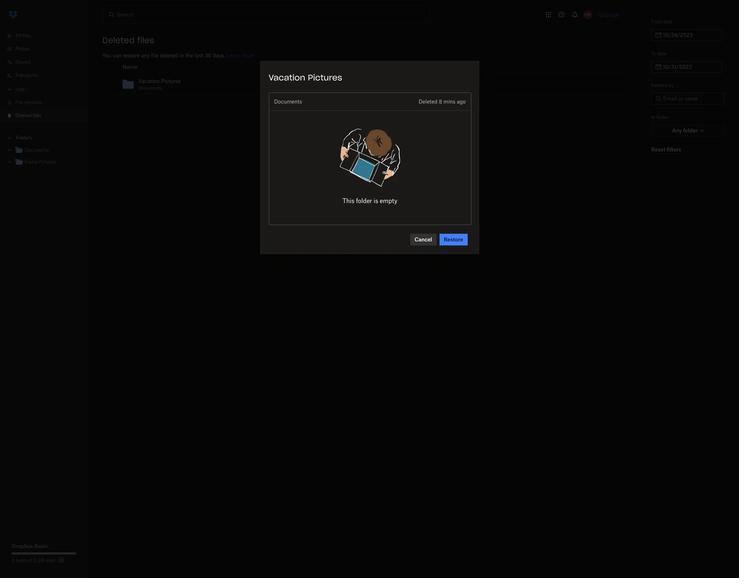 Task type: locate. For each thing, give the bounding box(es) containing it.
None field
[[0, 166, 57, 174]]

deleted 8 mins ago
[[419, 98, 466, 105]]

2
[[34, 558, 36, 563]]

restore
[[123, 52, 140, 59]]

vacation
[[269, 72, 306, 83], [138, 78, 160, 84]]

documents down vacation pictures
[[274, 98, 302, 105]]

vacation for vacation pictures documents
[[138, 78, 160, 84]]

empty
[[380, 197, 398, 204]]

0 bytes of 2 gb used
[[12, 558, 56, 563]]

files right all at the top of the page
[[22, 33, 31, 38]]

1 horizontal spatial pictures
[[161, 78, 181, 84]]

vacation inside restore content dialog
[[269, 72, 306, 83]]

pictures inside restore content dialog
[[308, 72, 343, 83]]

files inside "deleted files" link
[[33, 113, 41, 118]]

deleted up ago
[[449, 64, 469, 70]]

deleted down 'file'
[[15, 113, 32, 118]]

30
[[205, 52, 211, 59]]

deleted up can
[[102, 35, 135, 45]]

bytes
[[16, 558, 27, 563]]

requests
[[24, 100, 42, 105]]

1 horizontal spatial documents
[[138, 85, 162, 91]]

in
[[652, 115, 656, 120]]

cancel
[[415, 236, 433, 243]]

folder for in
[[657, 115, 669, 120]]

deleted inside restore content dialog
[[419, 98, 438, 105]]

folder
[[657, 115, 669, 120], [356, 197, 372, 204]]

folders button
[[0, 132, 88, 143]]

files inside all files link
[[22, 33, 31, 38]]

1 vertical spatial folder
[[356, 197, 372, 204]]

files down requests
[[33, 113, 41, 118]]

1 horizontal spatial folder
[[657, 115, 669, 120]]

1 horizontal spatial files
[[33, 113, 41, 118]]

signatures link
[[6, 69, 88, 82]]

cell
[[102, 74, 121, 95]]

this
[[343, 197, 355, 204]]

date
[[664, 19, 673, 25], [658, 51, 667, 56]]

deleted files down the file requests
[[15, 113, 41, 118]]

gb
[[37, 558, 44, 563]]

2 horizontal spatial pictures
[[308, 72, 343, 83]]

vacation inside vacation pictures documents
[[138, 78, 160, 84]]

basic
[[34, 543, 48, 549]]

0 vertical spatial documents
[[138, 85, 162, 91]]

0 horizontal spatial documents
[[25, 148, 49, 153]]

date right from
[[664, 19, 673, 25]]

documents up funny pictures
[[25, 148, 49, 153]]

folder for this
[[356, 197, 372, 204]]

8
[[439, 98, 443, 105]]

deleted column header
[[443, 60, 631, 74]]

row containing name
[[102, 60, 631, 74]]

this folder is empty
[[343, 197, 398, 204]]

shared link
[[6, 56, 88, 69]]

folder left the is
[[356, 197, 372, 204]]

0 vertical spatial date
[[664, 19, 673, 25]]

0 horizontal spatial deleted files
[[15, 113, 41, 118]]

deleted
[[102, 35, 135, 45], [449, 64, 469, 70], [652, 83, 668, 88], [419, 98, 438, 105], [15, 113, 32, 118]]

group
[[0, 143, 88, 174]]

dropbox
[[12, 543, 33, 549]]

in folder
[[652, 115, 669, 120]]

learn more link
[[227, 52, 254, 59]]

file
[[15, 100, 23, 105]]

funny pictures link
[[15, 157, 82, 167]]

pictures
[[308, 72, 343, 83], [161, 78, 181, 84], [39, 159, 56, 165]]

restore content dialog
[[260, 61, 480, 254]]

table
[[102, 60, 631, 95]]

vacation pictures
[[269, 72, 343, 83]]

deleted left 8
[[419, 98, 438, 105]]

days.
[[213, 52, 225, 59]]

used
[[45, 558, 56, 563]]

get more space image
[[57, 556, 66, 565]]

row
[[102, 60, 631, 74]]

to date
[[652, 51, 667, 56]]

documents down file
[[138, 85, 162, 91]]

signatures
[[15, 72, 38, 78]]

files for all files link at the top
[[22, 33, 31, 38]]

1 vertical spatial deleted files
[[15, 113, 41, 118]]

deleted by
[[652, 83, 674, 88]]

name
[[123, 64, 138, 70]]

1 horizontal spatial deleted files
[[102, 35, 154, 45]]

funny
[[25, 159, 38, 165]]

files
[[22, 33, 31, 38], [137, 35, 154, 45], [33, 113, 41, 118]]

pictures for vacation pictures documents
[[161, 78, 181, 84]]

file requests
[[15, 100, 42, 105]]

list containing all files
[[0, 25, 88, 127]]

folder right in
[[657, 115, 669, 120]]

deleted inside column header
[[449, 64, 469, 70]]

From date text field
[[664, 31, 718, 39]]

restore button
[[440, 234, 468, 246]]

date right to
[[658, 51, 667, 56]]

in
[[180, 52, 184, 59]]

To date text field
[[664, 63, 718, 71]]

name column header
[[121, 60, 443, 74]]

of
[[28, 558, 32, 563]]

0 vertical spatial folder
[[657, 115, 669, 120]]

date for from date
[[664, 19, 673, 25]]

deleted files up restore
[[102, 35, 154, 45]]

0 horizontal spatial pictures
[[39, 159, 56, 165]]

1 vertical spatial documents
[[274, 98, 302, 105]]

2 horizontal spatial documents
[[274, 98, 302, 105]]

pictures inside vacation pictures documents
[[161, 78, 181, 84]]

table containing name
[[102, 60, 631, 95]]

deleted files inside list item
[[15, 113, 41, 118]]

deleted left by
[[652, 83, 668, 88]]

files for "deleted files" link
[[33, 113, 41, 118]]

folder inside restore content dialog
[[356, 197, 372, 204]]

dropbox basic
[[12, 543, 48, 549]]

files up the any
[[137, 35, 154, 45]]

ago
[[457, 98, 466, 105]]

by
[[669, 83, 674, 88]]

mins
[[444, 98, 456, 105]]

you can restore any file deleted in the last 30 days. learn more
[[102, 52, 254, 59]]

documents inside vacation pictures documents
[[138, 85, 162, 91]]

more
[[242, 52, 254, 59]]

to
[[652, 51, 657, 56]]

dropbox image
[[6, 7, 20, 22]]

1 horizontal spatial vacation
[[269, 72, 306, 83]]

0 horizontal spatial vacation
[[138, 78, 160, 84]]

1 vertical spatial date
[[658, 51, 667, 56]]

deleted files
[[102, 35, 154, 45], [15, 113, 41, 118]]

documents link
[[15, 146, 82, 156]]

any
[[141, 52, 150, 59]]

list
[[0, 25, 88, 127]]

the
[[186, 52, 193, 59]]

0 horizontal spatial folder
[[356, 197, 372, 204]]

0 horizontal spatial files
[[22, 33, 31, 38]]

documents
[[138, 85, 162, 91], [274, 98, 302, 105], [25, 148, 49, 153]]

you
[[102, 52, 111, 59]]



Task type: vqa. For each thing, say whether or not it's contained in the screenshot.
UPGRADE 'link'
yes



Task type: describe. For each thing, give the bounding box(es) containing it.
photos
[[15, 46, 30, 52]]

is
[[374, 197, 379, 204]]

upgrade
[[599, 12, 620, 18]]

funny pictures
[[25, 159, 56, 165]]

restore
[[444, 236, 464, 243]]

cancel button
[[411, 234, 437, 246]]

all files
[[15, 33, 31, 38]]

can
[[113, 52, 122, 59]]

0 vertical spatial deleted files
[[102, 35, 154, 45]]

folders
[[16, 135, 32, 141]]

select this row column header
[[102, 60, 121, 74]]

group containing documents
[[0, 143, 88, 174]]

all
[[15, 33, 21, 38]]

deleted files list item
[[0, 109, 88, 122]]

2 vertical spatial documents
[[25, 148, 49, 153]]

deleted inside list item
[[15, 113, 32, 118]]

file requests link
[[6, 96, 88, 109]]

less
[[15, 86, 25, 92]]

pictures for vacation pictures
[[308, 72, 343, 83]]

documents inside restore content dialog
[[274, 98, 302, 105]]

vacation pictures documents
[[138, 78, 181, 91]]

learn
[[227, 52, 241, 59]]

last
[[195, 52, 203, 59]]

deleted files link
[[6, 109, 88, 122]]

date for to date
[[658, 51, 667, 56]]

upgrade link
[[599, 12, 620, 18]]

2 horizontal spatial files
[[137, 35, 154, 45]]

from date
[[652, 19, 673, 25]]

vacation for vacation pictures
[[269, 72, 306, 83]]

0
[[12, 558, 15, 563]]

less image
[[6, 86, 13, 93]]

from
[[652, 19, 663, 25]]

pictures for funny pictures
[[39, 159, 56, 165]]

all files link
[[6, 29, 88, 42]]

deleted
[[160, 52, 178, 59]]

photos link
[[6, 42, 88, 56]]

file
[[151, 52, 159, 59]]

restore vacation pictures row
[[102, 74, 631, 95]]

shared
[[15, 59, 30, 65]]



